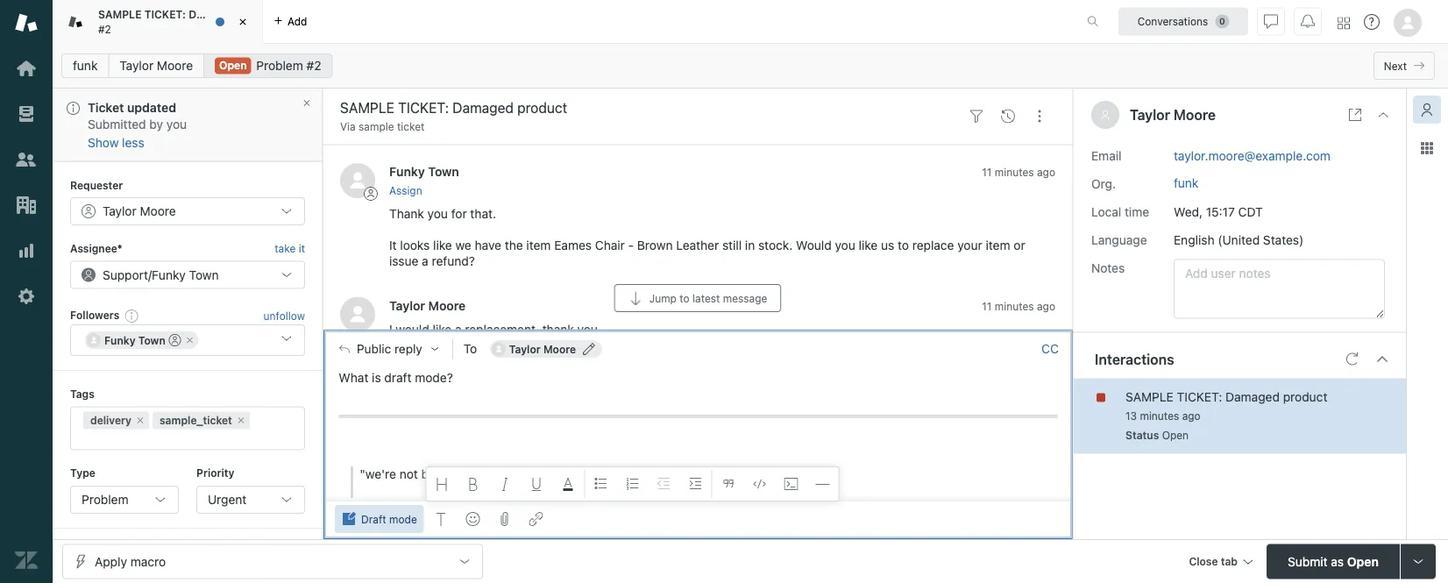 Task type: vqa. For each thing, say whether or not it's contained in the screenshot.
draft
yes



Task type: describe. For each thing, give the bounding box(es) containing it.
notifications image
[[1301, 14, 1315, 28]]

jump to latest message
[[649, 292, 767, 304]]

organizations image
[[15, 194, 38, 217]]

delivery
[[90, 414, 132, 426]]

tab containing sample ticket: damaged product
[[53, 0, 281, 44]]

taylor right user image
[[1130, 107, 1170, 123]]

displays possible ticket submission types image
[[1412, 555, 1426, 569]]

tags
[[70, 387, 94, 399]]

mode?
[[415, 371, 453, 385]]

tab
[[1221, 555, 1238, 568]]

close image
[[1376, 108, 1391, 122]]

close
[[1189, 555, 1218, 568]]

wed,
[[1174, 204, 1203, 219]]

thank
[[389, 206, 424, 221]]

horizontal rule (cmd shift l) image
[[816, 477, 830, 491]]

funky for funky town assign
[[389, 165, 425, 179]]

eames chair - brown leather still in stock. would you like us to replace your item or issue a refund?
[[389, 238, 1025, 268]]

org.
[[1092, 176, 1116, 191]]

take it
[[275, 242, 305, 254]]

/
[[148, 267, 152, 282]]

open inside sample ticket: damaged product 13 minutes ago status open
[[1162, 429, 1189, 441]]

taylor moore down thank
[[509, 343, 576, 355]]

to inside 'eames chair - brown leather still in stock. would you like us to replace your item or issue a refund?'
[[898, 238, 909, 252]]

macro
[[130, 554, 166, 569]]

status
[[1126, 429, 1159, 441]]

hide composer image
[[691, 323, 705, 337]]

taylor right taylor.moore@example.com image at the left of the page
[[509, 343, 541, 355]]

language
[[1092, 232, 1147, 247]]

1 item from the left
[[526, 238, 551, 252]]

unfollow button
[[264, 307, 305, 323]]

draft
[[384, 371, 412, 385]]

format text image
[[435, 512, 449, 526]]

main element
[[0, 0, 53, 583]]

add link (cmd k) image
[[529, 512, 543, 526]]

next
[[1384, 60, 1407, 72]]

take it button
[[275, 239, 305, 257]]

quote (cmd shift 9) image
[[721, 477, 735, 491]]

view more details image
[[1348, 108, 1362, 122]]

eames
[[554, 238, 592, 252]]

apply macro
[[95, 554, 166, 569]]

user image
[[1100, 110, 1111, 120]]

i would like a replacement, thank you.
[[389, 323, 601, 337]]

Public reply composer Draft mode text field
[[331, 368, 1065, 498]]

customers image
[[15, 148, 38, 171]]

what
[[339, 371, 369, 385]]

like for i would like a replacement, thank you.
[[433, 323, 452, 337]]

via
[[340, 121, 356, 133]]

ticket
[[88, 100, 124, 115]]

product for sample ticket: damaged product #2
[[240, 8, 281, 21]]

filter image
[[970, 109, 984, 123]]

damaged for sample ticket: damaged product 13 minutes ago status open
[[1226, 389, 1280, 404]]

cdt
[[1238, 204, 1263, 219]]

i
[[389, 323, 392, 337]]

"we're
[[360, 467, 396, 481]]

p!nk
[[531, 467, 558, 481]]

would
[[796, 238, 832, 252]]

local
[[1092, 204, 1122, 219]]

funky town
[[104, 334, 165, 346]]

draft mode
[[361, 513, 417, 525]]

add button
[[263, 0, 318, 43]]

sample_ticket
[[160, 414, 232, 426]]

submit as open
[[1288, 554, 1379, 569]]

assign
[[389, 185, 422, 197]]

funky town option
[[85, 331, 199, 349]]

decrease indent (cmd [) image
[[657, 477, 671, 491]]

jump to latest message button
[[614, 284, 781, 312]]

taylor moore right user image
[[1130, 107, 1216, 123]]

11 minutes ago for thank you for that.
[[982, 167, 1056, 179]]

submitted
[[88, 117, 146, 132]]

assignee* element
[[70, 260, 305, 289]]

taylor moore inside secondary element
[[120, 58, 193, 73]]

1 vertical spatial a
[[455, 323, 462, 337]]

you.
[[577, 323, 601, 337]]

sample for sample ticket: damaged product #2
[[98, 8, 142, 21]]

"we're not broken just bent" - p!nk
[[360, 467, 558, 481]]

unfollow
[[264, 309, 305, 321]]

sample
[[359, 121, 394, 133]]

0 horizontal spatial funk link
[[61, 53, 109, 78]]

ticket: for sample ticket: damaged product #2
[[144, 8, 186, 21]]

cc button
[[1042, 341, 1059, 357]]

town for funky town
[[138, 334, 165, 346]]

public reply
[[357, 342, 422, 356]]

apply
[[95, 554, 127, 569]]

public
[[357, 342, 391, 356]]

remove image for delivery
[[135, 415, 146, 425]]

11 minutes ago text field
[[982, 300, 1056, 312]]

15:17
[[1206, 204, 1235, 219]]

just
[[464, 467, 484, 481]]

taylor.moore@example.com
[[1174, 148, 1331, 163]]

insert emojis image
[[466, 512, 480, 526]]

minutes inside sample ticket: damaged product 13 minutes ago status open
[[1140, 410, 1179, 422]]

reply
[[395, 342, 422, 356]]

sample for sample ticket: damaged product 13 minutes ago status open
[[1126, 389, 1174, 404]]

urgent
[[208, 492, 247, 506]]

ticket: for sample ticket: damaged product 13 minutes ago status open
[[1177, 389, 1222, 404]]

next button
[[1374, 52, 1435, 80]]

conversations
[[1138, 15, 1208, 28]]

you inside ticket updated submitted by you show less
[[166, 117, 187, 132]]

13
[[1126, 410, 1137, 422]]

public reply button
[[324, 331, 452, 368]]

events image
[[1001, 109, 1015, 123]]

or
[[1014, 238, 1025, 252]]

bulleted list (cmd shift 8) image
[[594, 477, 608, 491]]

ago for thank you for that.
[[1037, 167, 1056, 179]]

admin image
[[15, 285, 38, 308]]

button displays agent's chat status as invisible. image
[[1264, 14, 1278, 28]]

priority
[[196, 466, 234, 479]]

thank you for that.
[[389, 206, 496, 221]]

code span (ctrl shift 5) image
[[753, 477, 767, 491]]

less
[[122, 135, 144, 149]]

taylor inside secondary element
[[120, 58, 154, 73]]

tabs tab list
[[53, 0, 1069, 44]]

to
[[464, 342, 477, 356]]

1 horizontal spatial funk link
[[1174, 175, 1199, 190]]

apps image
[[1420, 141, 1434, 155]]

user image
[[1102, 111, 1109, 120]]

like for it looks like we have the item
[[433, 238, 452, 252]]

#2 inside secondary element
[[307, 58, 321, 73]]

ticket actions image
[[1033, 109, 1047, 123]]

close ticket collision notification image
[[302, 98, 312, 108]]

11 for thank you for that.
[[982, 167, 992, 179]]

funky for funky town
[[104, 334, 136, 346]]

increase indent (cmd ]) image
[[689, 477, 703, 491]]

english
[[1174, 232, 1215, 247]]

moore inside conversationlabel log
[[428, 298, 466, 313]]

the
[[505, 238, 523, 252]]

funky town link
[[389, 165, 459, 179]]

zendesk products image
[[1338, 17, 1350, 29]]

draft mode button
[[335, 505, 424, 533]]

notes
[[1092, 260, 1125, 275]]

minutes for i would like a replacement, thank you.
[[995, 300, 1034, 312]]



Task type: locate. For each thing, give the bounding box(es) containing it.
moore up would
[[428, 298, 466, 313]]

0 vertical spatial funk
[[73, 58, 98, 73]]

avatar image left the i
[[340, 297, 375, 332]]

us
[[881, 238, 894, 252]]

taylor moore link up updated
[[108, 53, 204, 78]]

minutes down events image
[[995, 167, 1034, 179]]

Add user notes text field
[[1174, 259, 1385, 319]]

damaged
[[189, 8, 238, 21], [1226, 389, 1280, 404]]

1 vertical spatial 11
[[982, 300, 992, 312]]

2 11 from the top
[[982, 300, 992, 312]]

take
[[275, 242, 296, 254]]

ticket updated submitted by you show less
[[88, 100, 187, 149]]

town
[[428, 165, 459, 179], [189, 267, 219, 282], [138, 334, 165, 346]]

1 vertical spatial product
[[1283, 389, 1328, 404]]

1 vertical spatial to
[[680, 292, 690, 304]]

moore inside requester element
[[140, 204, 176, 218]]

ago down ticket actions icon
[[1037, 167, 1056, 179]]

11 minutes ago text field
[[982, 167, 1056, 179]]

taylor moore link inside secondary element
[[108, 53, 204, 78]]

1 vertical spatial funk link
[[1174, 175, 1199, 190]]

0 horizontal spatial remove image
[[135, 415, 146, 425]]

1 horizontal spatial funk
[[1174, 175, 1199, 190]]

0 horizontal spatial -
[[522, 467, 528, 481]]

refund?
[[432, 254, 475, 268]]

alert containing ticket updated
[[53, 89, 323, 162]]

funk inside secondary element
[[73, 58, 98, 73]]

to right us
[[898, 238, 909, 252]]

damaged inside sample ticket: damaged product #2
[[189, 8, 238, 21]]

secondary element
[[53, 48, 1448, 83]]

zendesk image
[[15, 549, 38, 572]]

1 horizontal spatial #2
[[307, 58, 321, 73]]

brown
[[637, 238, 673, 252]]

jump
[[649, 292, 677, 304]]

local time
[[1092, 204, 1150, 219]]

0 horizontal spatial funky
[[104, 334, 136, 346]]

tab
[[53, 0, 281, 44]]

for
[[451, 206, 467, 221]]

- right the chair
[[628, 238, 634, 252]]

damaged inside sample ticket: damaged product 13 minutes ago status open
[[1226, 389, 1280, 404]]

assignee*
[[70, 242, 122, 254]]

2 remove image from the left
[[236, 415, 246, 425]]

11 for i would like a replacement, thank you.
[[982, 300, 992, 312]]

leather
[[676, 238, 719, 252]]

interactions
[[1095, 351, 1174, 367]]

assign button
[[389, 183, 422, 199]]

1 vertical spatial open
[[1162, 429, 1189, 441]]

to inside button
[[680, 292, 690, 304]]

1 avatar image from the top
[[340, 164, 375, 199]]

moore up taylor.moore@example.com in the right of the page
[[1174, 107, 1216, 123]]

0 vertical spatial avatar image
[[340, 164, 375, 199]]

still
[[722, 238, 742, 252]]

avatar image left assign button
[[340, 164, 375, 199]]

0 vertical spatial you
[[166, 117, 187, 132]]

code block (ctrl shift 6) image
[[784, 477, 798, 491]]

to right jump
[[680, 292, 690, 304]]

- inside 'eames chair - brown leather still in stock. would you like us to replace your item or issue a refund?'
[[628, 238, 634, 252]]

ticket: up 13 minutes ago text box
[[1177, 389, 1222, 404]]

1 vertical spatial minutes
[[995, 300, 1034, 312]]

0 vertical spatial 11
[[982, 167, 992, 179]]

sample ticket: damaged product 13 minutes ago status open
[[1126, 389, 1328, 441]]

like left us
[[859, 238, 878, 252]]

taylor moore up would
[[389, 298, 466, 313]]

ago
[[1037, 167, 1056, 179], [1037, 300, 1056, 312], [1182, 410, 1201, 422]]

#2
[[98, 23, 111, 35], [307, 58, 321, 73]]

0 vertical spatial damaged
[[189, 8, 238, 21]]

town for funky town assign
[[428, 165, 459, 179]]

moore up support / funky town on the top left of the page
[[140, 204, 176, 218]]

we
[[455, 238, 472, 252]]

town inside option
[[138, 334, 165, 346]]

requester
[[70, 178, 123, 191]]

0 horizontal spatial item
[[526, 238, 551, 252]]

you left for
[[428, 206, 448, 221]]

wed, 15:17 cdt
[[1174, 204, 1263, 219]]

town left user is an agent image on the bottom of the page
[[138, 334, 165, 346]]

0 horizontal spatial sample
[[98, 8, 142, 21]]

to
[[898, 238, 909, 252], [680, 292, 690, 304]]

funkytownclown1@gmail.com image
[[87, 333, 101, 347]]

0 vertical spatial ticket:
[[144, 8, 186, 21]]

ago inside sample ticket: damaged product 13 minutes ago status open
[[1182, 410, 1201, 422]]

open
[[219, 59, 247, 71], [1162, 429, 1189, 441], [1347, 554, 1379, 569]]

get help image
[[1364, 14, 1380, 30]]

what is draft mode?
[[339, 371, 453, 385]]

11 minutes ago
[[982, 167, 1056, 179], [982, 300, 1056, 312]]

moore inside secondary element
[[157, 58, 193, 73]]

support / funky town
[[103, 267, 219, 282]]

1 vertical spatial avatar image
[[340, 297, 375, 332]]

2 horizontal spatial open
[[1347, 554, 1379, 569]]

sample inside sample ticket: damaged product #2
[[98, 8, 142, 21]]

minutes up status
[[1140, 410, 1179, 422]]

you right the by
[[166, 117, 187, 132]]

info on adding followers image
[[125, 308, 139, 322]]

town inside funky town assign
[[428, 165, 459, 179]]

1 horizontal spatial taylor moore link
[[389, 298, 466, 313]]

1 horizontal spatial remove image
[[236, 415, 246, 425]]

is
[[372, 371, 381, 385]]

0 vertical spatial funk link
[[61, 53, 109, 78]]

#2 inside sample ticket: damaged product #2
[[98, 23, 111, 35]]

0 vertical spatial open
[[219, 59, 247, 71]]

a down looks
[[422, 254, 429, 268]]

0 horizontal spatial funk
[[73, 58, 98, 73]]

followers
[[70, 309, 119, 321]]

followers element
[[70, 324, 305, 356]]

0 vertical spatial a
[[422, 254, 429, 268]]

1 11 from the top
[[982, 167, 992, 179]]

1 vertical spatial problem
[[82, 492, 128, 506]]

1 11 minutes ago from the top
[[982, 167, 1056, 179]]

town right / at the top left of the page
[[189, 267, 219, 282]]

a inside 'eames chair - brown leather still in stock. would you like us to replace your item or issue a refund?'
[[422, 254, 429, 268]]

taylor
[[120, 58, 154, 73], [1130, 107, 1170, 123], [103, 204, 137, 218], [389, 298, 425, 313], [509, 343, 541, 355]]

open down close icon
[[219, 59, 247, 71]]

funk for the right funk link
[[1174, 175, 1199, 190]]

funk link up wed,
[[1174, 175, 1199, 190]]

funky inside assignee* element
[[152, 267, 186, 282]]

2 vertical spatial you
[[835, 238, 856, 252]]

minutes
[[995, 167, 1034, 179], [995, 300, 1034, 312], [1140, 410, 1179, 422]]

0 vertical spatial 11 minutes ago
[[982, 167, 1056, 179]]

11 down your
[[982, 300, 992, 312]]

0 horizontal spatial to
[[680, 292, 690, 304]]

0 vertical spatial minutes
[[995, 167, 1034, 179]]

funky right support
[[152, 267, 186, 282]]

support
[[103, 267, 148, 282]]

1 horizontal spatial -
[[628, 238, 634, 252]]

requester element
[[70, 197, 305, 225]]

in
[[745, 238, 755, 252]]

1 horizontal spatial ticket:
[[1177, 389, 1222, 404]]

conversationlabel log
[[323, 81, 1073, 352]]

2 avatar image from the top
[[340, 297, 375, 332]]

0 horizontal spatial open
[[219, 59, 247, 71]]

0 vertical spatial town
[[428, 165, 459, 179]]

ticket
[[397, 121, 425, 133]]

0 horizontal spatial town
[[138, 334, 165, 346]]

ago for i would like a replacement, thank you.
[[1037, 300, 1056, 312]]

1 horizontal spatial town
[[189, 267, 219, 282]]

problem down add dropdown button
[[256, 58, 303, 73]]

a left replacement,
[[455, 323, 462, 337]]

product inside sample ticket: damaged product 13 minutes ago status open
[[1283, 389, 1328, 404]]

1 vertical spatial ticket:
[[1177, 389, 1222, 404]]

close image
[[234, 13, 252, 31]]

problem inside popup button
[[82, 492, 128, 506]]

1 horizontal spatial a
[[455, 323, 462, 337]]

2 vertical spatial open
[[1347, 554, 1379, 569]]

11 minutes ago for i would like a replacement, thank you.
[[982, 300, 1056, 312]]

moore
[[157, 58, 193, 73], [1174, 107, 1216, 123], [140, 204, 176, 218], [428, 298, 466, 313], [543, 343, 576, 355]]

ticket: inside sample ticket: damaged product #2
[[144, 8, 186, 21]]

2 horizontal spatial you
[[835, 238, 856, 252]]

1 horizontal spatial funky
[[152, 267, 186, 282]]

minutes for thank you for that.
[[995, 167, 1034, 179]]

0 vertical spatial sample
[[98, 8, 142, 21]]

english (united states)
[[1174, 232, 1304, 247]]

0 vertical spatial ago
[[1037, 167, 1056, 179]]

remove image
[[135, 415, 146, 425], [236, 415, 246, 425]]

item right the
[[526, 238, 551, 252]]

funky inside option
[[104, 334, 136, 346]]

1 vertical spatial 11 minutes ago
[[982, 300, 1056, 312]]

add attachment image
[[498, 512, 512, 526]]

show
[[88, 135, 119, 149]]

bent"
[[488, 467, 519, 481]]

#2 right zendesk support icon
[[98, 23, 111, 35]]

1 vertical spatial funk
[[1174, 175, 1199, 190]]

1 horizontal spatial to
[[898, 238, 909, 252]]

town inside assignee* element
[[189, 267, 219, 282]]

item inside 'eames chair - brown leather still in stock. would you like us to replace your item or issue a refund?'
[[986, 238, 1011, 252]]

1 remove image from the left
[[135, 415, 146, 425]]

taylor moore inside requester element
[[103, 204, 176, 218]]

open down 13 minutes ago text box
[[1162, 429, 1189, 441]]

like
[[433, 238, 452, 252], [859, 238, 878, 252], [433, 323, 452, 337]]

funky up assign
[[389, 165, 425, 179]]

1 horizontal spatial damaged
[[1226, 389, 1280, 404]]

chair
[[595, 238, 625, 252]]

1 horizontal spatial open
[[1162, 429, 1189, 441]]

taylor inside requester element
[[103, 204, 137, 218]]

ago up cc
[[1037, 300, 1056, 312]]

open right as
[[1347, 554, 1379, 569]]

ticket: left close icon
[[144, 8, 186, 21]]

it
[[299, 242, 305, 254]]

1 vertical spatial town
[[189, 267, 219, 282]]

funk for leftmost funk link
[[73, 58, 98, 73]]

problem down type
[[82, 492, 128, 506]]

conversations button
[[1119, 7, 1248, 36]]

0 vertical spatial #2
[[98, 23, 111, 35]]

1 vertical spatial you
[[428, 206, 448, 221]]

0 horizontal spatial problem
[[82, 492, 128, 506]]

11 minutes ago up cc
[[982, 300, 1056, 312]]

town up thank you for that.
[[428, 165, 459, 179]]

headings image
[[436, 477, 450, 491]]

remove image for sample_ticket
[[236, 415, 246, 425]]

edit user image
[[583, 343, 595, 355]]

taylor moore inside conversationlabel log
[[389, 298, 466, 313]]

a
[[422, 254, 429, 268], [455, 323, 462, 337]]

0 vertical spatial to
[[898, 238, 909, 252]]

0 vertical spatial product
[[240, 8, 281, 21]]

2 horizontal spatial town
[[428, 165, 459, 179]]

remove image
[[185, 334, 195, 345]]

problem inside secondary element
[[256, 58, 303, 73]]

that.
[[470, 206, 496, 221]]

you inside 'eames chair - brown leather still in stock. would you like us to replace your item or issue a refund?'
[[835, 238, 856, 252]]

1 vertical spatial ago
[[1037, 300, 1056, 312]]

1 vertical spatial -
[[522, 467, 528, 481]]

italic (cmd i) image
[[499, 477, 513, 491]]

funky
[[389, 165, 425, 179], [152, 267, 186, 282], [104, 334, 136, 346]]

taylor down requester
[[103, 204, 137, 218]]

funk link
[[61, 53, 109, 78], [1174, 175, 1199, 190]]

taylor moore up updated
[[120, 58, 193, 73]]

replacement,
[[465, 323, 539, 337]]

taylor moore link up would
[[389, 298, 466, 313]]

close tab
[[1189, 555, 1238, 568]]

1 horizontal spatial item
[[986, 238, 1011, 252]]

it looks like we have the item
[[389, 238, 554, 252]]

11 down filter image
[[982, 167, 992, 179]]

funky right funkytownclown1@gmail.com 'icon'
[[104, 334, 136, 346]]

1 vertical spatial funky
[[152, 267, 186, 282]]

your
[[958, 238, 983, 252]]

2 horizontal spatial funky
[[389, 165, 425, 179]]

1 vertical spatial sample
[[1126, 389, 1174, 404]]

sample
[[98, 8, 142, 21], [1126, 389, 1174, 404]]

1 horizontal spatial problem
[[256, 58, 303, 73]]

0 horizontal spatial damaged
[[189, 8, 238, 21]]

0 vertical spatial funky
[[389, 165, 425, 179]]

moore down sample ticket: damaged product #2
[[157, 58, 193, 73]]

reporting image
[[15, 239, 38, 262]]

1 vertical spatial taylor moore link
[[389, 298, 466, 313]]

problem for problem
[[82, 492, 128, 506]]

(united
[[1218, 232, 1260, 247]]

like inside 'eames chair - brown leather still in stock. would you like us to replace your item or issue a refund?'
[[859, 238, 878, 252]]

issue
[[389, 254, 419, 268]]

not
[[400, 467, 418, 481]]

1 vertical spatial damaged
[[1226, 389, 1280, 404]]

0 horizontal spatial a
[[422, 254, 429, 268]]

message
[[723, 292, 767, 304]]

2 vertical spatial funky
[[104, 334, 136, 346]]

funky inside funky town assign
[[389, 165, 425, 179]]

2 vertical spatial ago
[[1182, 410, 1201, 422]]

have
[[475, 238, 501, 252]]

product inside sample ticket: damaged product #2
[[240, 8, 281, 21]]

13 minutes ago text field
[[1126, 410, 1201, 422]]

product
[[240, 8, 281, 21], [1283, 389, 1328, 404]]

funky town assign
[[389, 165, 459, 197]]

0 vertical spatial taylor moore link
[[108, 53, 204, 78]]

funk link up ticket
[[61, 53, 109, 78]]

stock.
[[758, 238, 793, 252]]

bold (cmd b) image
[[467, 477, 481, 491]]

1 horizontal spatial you
[[428, 206, 448, 221]]

remove image right "sample_ticket"
[[236, 415, 246, 425]]

sample inside sample ticket: damaged product 13 minutes ago status open
[[1126, 389, 1174, 404]]

problem for problem #2
[[256, 58, 303, 73]]

- left underline (cmd u) icon
[[522, 467, 528, 481]]

- inside public reply composer draft mode text field
[[522, 467, 528, 481]]

item left or at the right top
[[986, 238, 1011, 252]]

alert
[[53, 89, 323, 162]]

moore down thank
[[543, 343, 576, 355]]

would
[[396, 323, 429, 337]]

2 11 minutes ago from the top
[[982, 300, 1056, 312]]

1 vertical spatial #2
[[307, 58, 321, 73]]

views image
[[15, 103, 38, 125]]

remove image right "delivery"
[[135, 415, 146, 425]]

time
[[1125, 204, 1150, 219]]

0 horizontal spatial ticket:
[[144, 8, 186, 21]]

submit
[[1288, 554, 1328, 569]]

#2 up close ticket collision notification icon
[[307, 58, 321, 73]]

thank
[[542, 323, 574, 337]]

minutes down or at the right top
[[995, 300, 1034, 312]]

0 horizontal spatial taylor moore link
[[108, 53, 204, 78]]

get started image
[[15, 57, 38, 80]]

looks
[[400, 238, 430, 252]]

0 vertical spatial problem
[[256, 58, 303, 73]]

taylor up would
[[389, 298, 425, 313]]

0 vertical spatial -
[[628, 238, 634, 252]]

0 horizontal spatial #2
[[98, 23, 111, 35]]

as
[[1331, 554, 1344, 569]]

open inside secondary element
[[219, 59, 247, 71]]

damaged for sample ticket: damaged product #2
[[189, 8, 238, 21]]

funk up ticket
[[73, 58, 98, 73]]

2 item from the left
[[986, 238, 1011, 252]]

draft
[[361, 513, 386, 525]]

2 vertical spatial town
[[138, 334, 165, 346]]

mode
[[389, 513, 417, 525]]

taylor.moore@example.com image
[[492, 342, 506, 356]]

numbered list (cmd shift 7) image
[[626, 477, 640, 491]]

0 horizontal spatial product
[[240, 8, 281, 21]]

funk up wed,
[[1174, 175, 1199, 190]]

ticket: inside sample ticket: damaged product 13 minutes ago status open
[[1177, 389, 1222, 404]]

1 horizontal spatial product
[[1283, 389, 1328, 404]]

Subject field
[[337, 97, 957, 118]]

like right would
[[433, 323, 452, 337]]

11 minutes ago down events image
[[982, 167, 1056, 179]]

underline (cmd u) image
[[530, 477, 544, 491]]

problem #2
[[256, 58, 321, 73]]

taylor up updated
[[120, 58, 154, 73]]

user is an agent image
[[169, 334, 181, 346]]

avatar image
[[340, 164, 375, 199], [340, 297, 375, 332]]

you right would
[[835, 238, 856, 252]]

0 horizontal spatial you
[[166, 117, 187, 132]]

taylor inside conversationlabel log
[[389, 298, 425, 313]]

1 horizontal spatial sample
[[1126, 389, 1174, 404]]

customer context image
[[1420, 103, 1434, 117]]

states)
[[1263, 232, 1304, 247]]

ago right the "13"
[[1182, 410, 1201, 422]]

replace
[[912, 238, 954, 252]]

latest
[[693, 292, 720, 304]]

item
[[526, 238, 551, 252], [986, 238, 1011, 252]]

product for sample ticket: damaged product 13 minutes ago status open
[[1283, 389, 1328, 404]]

taylor moore down requester
[[103, 204, 176, 218]]

like up refund?
[[433, 238, 452, 252]]

2 vertical spatial minutes
[[1140, 410, 1179, 422]]

email
[[1092, 148, 1122, 163]]

zendesk support image
[[15, 11, 38, 34]]



